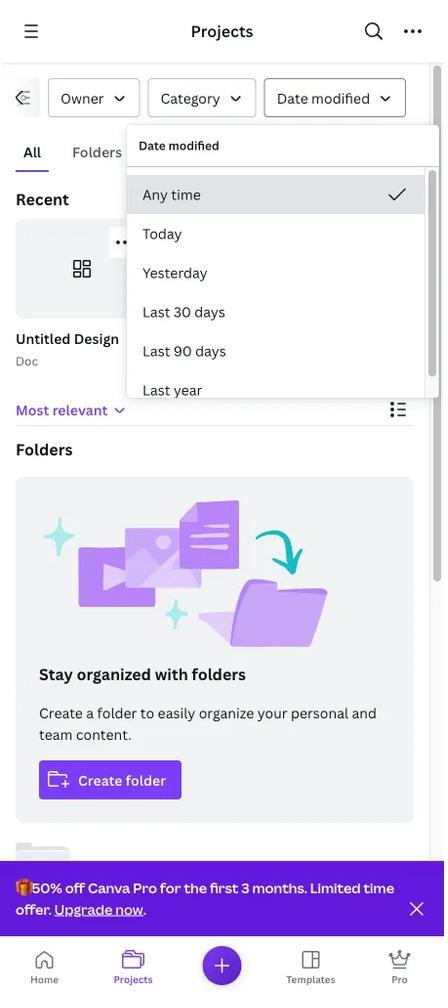 Task type: describe. For each thing, give the bounding box(es) containing it.
untitled design doc
[[16, 329, 119, 369]]

yesterday option
[[127, 253, 425, 292]]

create folder button
[[39, 761, 182, 800]]

untitled design postcard (us)
[[164, 329, 268, 369]]

relevant
[[52, 400, 108, 419]]

the
[[184, 878, 207, 897]]

any time button
[[127, 175, 425, 214]]

days for last 30 days
[[195, 303, 226, 321]]

90
[[174, 342, 192, 360]]

pro button
[[356, 945, 445, 992]]

folder inside create a folder to easily organize your personal and team content.
[[97, 704, 137, 722]]

create for create folder
[[78, 771, 123, 790]]

and
[[353, 704, 377, 722]]

any time
[[143, 185, 201, 204]]

1 vertical spatial date modified
[[139, 137, 220, 154]]

any time option
[[127, 175, 425, 214]]

design for untitled design doc
[[74, 329, 119, 348]]

your
[[258, 704, 288, 722]]

starred
[[82, 857, 132, 876]]

all
[[23, 142, 41, 161]]

limited
[[311, 878, 361, 897]]

last 90 days option
[[127, 332, 425, 371]]

create for create a folder to easily organize your personal and team content.
[[39, 704, 83, 722]]

any
[[143, 185, 168, 204]]

designs
[[154, 142, 206, 161]]

last 30 days option
[[127, 292, 425, 332]]

recent
[[16, 189, 69, 210]]

doc
[[16, 353, 38, 369]]

now
[[116, 900, 143, 919]]

🎁
[[16, 878, 29, 897]]

folder inside create folder button
[[126, 771, 166, 790]]

a
[[86, 704, 94, 722]]

30
[[174, 303, 192, 321]]

last for last year
[[143, 381, 171, 399]]

untitled for untitled design doc
[[16, 329, 71, 348]]

modified inside button
[[312, 89, 371, 107]]

time inside 🎁 50% off canva pro for the first 3 months. limited time offer.
[[364, 878, 395, 897]]

folders inside button
[[72, 142, 122, 161]]

postcard
[[164, 353, 215, 369]]

Category button
[[148, 78, 257, 117]]

3
[[242, 878, 250, 897]]

easily
[[158, 704, 196, 722]]

last year option
[[127, 371, 425, 410]]

(us)
[[218, 353, 241, 369]]

days for last 90 days
[[196, 342, 227, 360]]

untitled for untitled design postcard (us)
[[164, 329, 219, 348]]

for
[[160, 878, 181, 897]]

date modified inside button
[[277, 89, 371, 107]]

home
[[30, 973, 59, 986]]

year
[[174, 381, 203, 399]]

personal
[[291, 704, 349, 722]]

templates
[[287, 973, 336, 986]]

time inside button
[[172, 185, 201, 204]]

team
[[39, 725, 73, 744]]

most relevant
[[16, 400, 108, 419]]

50%
[[32, 878, 62, 897]]

Owner button
[[48, 78, 140, 117]]

templates button
[[267, 945, 356, 992]]

months.
[[253, 878, 308, 897]]

all button
[[16, 133, 49, 170]]

designs button
[[146, 133, 214, 170]]

stay organized with folders
[[39, 664, 246, 685]]

last 90 days button
[[127, 332, 425, 371]]

projects button
[[89, 945, 178, 992]]

pro inside 🎁 50% off canva pro for the first 3 months. limited time offer.
[[133, 878, 157, 897]]

stay
[[39, 664, 73, 685]]

folders
[[192, 664, 246, 685]]



Task type: vqa. For each thing, say whether or not it's contained in the screenshot.
Pink & Gold Illustrated Watercolor Butterflies Nail Studio Business Card image
no



Task type: locate. For each thing, give the bounding box(es) containing it.
1 vertical spatial create
[[78, 771, 123, 790]]

create
[[39, 704, 83, 722], [78, 771, 123, 790]]

upgrade now button
[[55, 900, 143, 919]]

1 vertical spatial folder
[[126, 771, 166, 790]]

1 untitled from the left
[[16, 329, 71, 348]]

date up any at the left of the page
[[139, 137, 166, 154]]

upgrade
[[55, 900, 113, 919]]

date modified
[[277, 89, 371, 107], [139, 137, 220, 154]]

0 vertical spatial time
[[172, 185, 201, 204]]

1 horizontal spatial pro
[[392, 973, 409, 986]]

home button
[[0, 945, 89, 992]]

0 vertical spatial create
[[39, 704, 83, 722]]

0 horizontal spatial pro
[[133, 878, 157, 897]]

1 horizontal spatial projects
[[191, 21, 254, 42]]

1 last from the top
[[143, 303, 171, 321]]

design
[[74, 329, 119, 348], [223, 329, 268, 348]]

list box containing any time
[[127, 175, 425, 410]]

folders button
[[65, 133, 130, 170]]

owner
[[61, 89, 104, 107]]

last year
[[143, 381, 203, 399]]

today button
[[127, 214, 425, 253]]

1 vertical spatial date
[[139, 137, 166, 154]]

untitled inside 'untitled design postcard (us)'
[[164, 329, 219, 348]]

untitled
[[16, 329, 71, 348], [164, 329, 219, 348]]

untitled inside untitled design doc
[[16, 329, 71, 348]]

design inside untitled design doc
[[74, 329, 119, 348]]

content.
[[76, 725, 132, 744]]

modified
[[312, 89, 371, 107], [169, 137, 220, 154]]

1 vertical spatial pro
[[392, 973, 409, 986]]

0 vertical spatial pro
[[133, 878, 157, 897]]

date
[[277, 89, 309, 107], [139, 137, 166, 154]]

1 horizontal spatial time
[[364, 878, 395, 897]]

days
[[195, 303, 226, 321], [196, 342, 227, 360]]

last 30 days button
[[127, 292, 425, 332]]

folder
[[97, 704, 137, 722], [126, 771, 166, 790]]

date inside button
[[277, 89, 309, 107]]

starred link
[[16, 831, 415, 902]]

projects down now
[[114, 973, 153, 986]]

off
[[65, 878, 85, 897]]

days right the 90
[[196, 342, 227, 360]]

last for last 90 days
[[143, 342, 171, 360]]

untitled up doc
[[16, 329, 71, 348]]

create inside create a folder to easily organize your personal and team content.
[[39, 704, 83, 722]]

last
[[143, 303, 171, 321], [143, 342, 171, 360], [143, 381, 171, 399]]

last left the 90
[[143, 342, 171, 360]]

2 design from the left
[[223, 329, 268, 348]]

design up relevant
[[74, 329, 119, 348]]

1 horizontal spatial date
[[277, 89, 309, 107]]

folders down "owner" button
[[72, 142, 122, 161]]

projects
[[191, 21, 254, 42], [114, 973, 153, 986]]

pro right templates
[[392, 973, 409, 986]]

1 vertical spatial time
[[364, 878, 395, 897]]

date right category button
[[277, 89, 309, 107]]

last 90 days
[[143, 342, 227, 360]]

design inside 'untitled design postcard (us)'
[[223, 329, 268, 348]]

0 horizontal spatial date modified
[[139, 137, 220, 154]]

1 horizontal spatial untitled
[[164, 329, 219, 348]]

canva
[[88, 878, 130, 897]]

2 last from the top
[[143, 342, 171, 360]]

offer.
[[16, 900, 52, 919]]

design up (us)
[[223, 329, 268, 348]]

0 horizontal spatial design
[[74, 329, 119, 348]]

yesterday button
[[127, 253, 425, 292]]

organized
[[77, 664, 152, 685]]

folder up content. at the left bottom of page
[[97, 704, 137, 722]]

2 untitled from the left
[[164, 329, 219, 348]]

1 horizontal spatial design
[[223, 329, 268, 348]]

1 vertical spatial last
[[143, 342, 171, 360]]

last 30 days
[[143, 303, 226, 321]]

0 vertical spatial date modified
[[277, 89, 371, 107]]

first
[[210, 878, 239, 897]]

0 horizontal spatial time
[[172, 185, 201, 204]]

create up the team
[[39, 704, 83, 722]]

last for last 30 days
[[143, 303, 171, 321]]

last left year
[[143, 381, 171, 399]]

0 vertical spatial date
[[277, 89, 309, 107]]

time
[[172, 185, 201, 204], [364, 878, 395, 897]]

0 horizontal spatial projects
[[114, 973, 153, 986]]

0 vertical spatial projects
[[191, 21, 254, 42]]

most
[[16, 400, 49, 419]]

create folder
[[78, 771, 166, 790]]

3 last from the top
[[143, 381, 171, 399]]

0 horizontal spatial modified
[[169, 137, 220, 154]]

0 vertical spatial folder
[[97, 704, 137, 722]]

1 vertical spatial folders
[[16, 439, 73, 460]]

0 vertical spatial folders
[[72, 142, 122, 161]]

create a folder to easily organize your personal and team content.
[[39, 704, 377, 744]]

.
[[143, 900, 147, 919]]

untitled up postcard
[[164, 329, 219, 348]]

1 vertical spatial modified
[[169, 137, 220, 154]]

1 horizontal spatial date modified
[[277, 89, 371, 107]]

pro inside button
[[392, 973, 409, 986]]

today
[[143, 224, 182, 243]]

category
[[161, 89, 221, 107]]

2 vertical spatial last
[[143, 381, 171, 399]]

organize
[[199, 704, 255, 722]]

0 vertical spatial days
[[195, 303, 226, 321]]

upgrade now .
[[55, 900, 147, 919]]

1 vertical spatial projects
[[114, 973, 153, 986]]

last left 30
[[143, 303, 171, 321]]

projects inside button
[[114, 973, 153, 986]]

today option
[[127, 214, 425, 253]]

days inside 'button'
[[195, 303, 226, 321]]

1 vertical spatial days
[[196, 342, 227, 360]]

0 vertical spatial modified
[[312, 89, 371, 107]]

time right any at the left of the page
[[172, 185, 201, 204]]

Date modified button
[[265, 78, 407, 117]]

folder down content. at the left bottom of page
[[126, 771, 166, 790]]

0 horizontal spatial date
[[139, 137, 166, 154]]

with
[[155, 664, 188, 685]]

folders down most
[[16, 439, 73, 460]]

last year button
[[127, 371, 425, 410]]

1 horizontal spatial modified
[[312, 89, 371, 107]]

0 horizontal spatial untitled
[[16, 329, 71, 348]]

create down content. at the left bottom of page
[[78, 771, 123, 790]]

projects up category button
[[191, 21, 254, 42]]

Sort by button
[[16, 399, 127, 421]]

0 vertical spatial last
[[143, 303, 171, 321]]

design for untitled design postcard (us)
[[223, 329, 268, 348]]

to
[[141, 704, 155, 722]]

create inside create folder button
[[78, 771, 123, 790]]

folders
[[72, 142, 122, 161], [16, 439, 73, 460]]

yesterday
[[143, 264, 208, 282]]

last inside button
[[143, 342, 171, 360]]

pro up .
[[133, 878, 157, 897]]

time right limited
[[364, 878, 395, 897]]

pro
[[133, 878, 157, 897], [392, 973, 409, 986]]

days right 30
[[195, 303, 226, 321]]

🎁 50% off canva pro for the first 3 months. limited time offer.
[[16, 878, 395, 919]]

1 design from the left
[[74, 329, 119, 348]]

list box
[[127, 175, 425, 410]]

days inside button
[[196, 342, 227, 360]]



